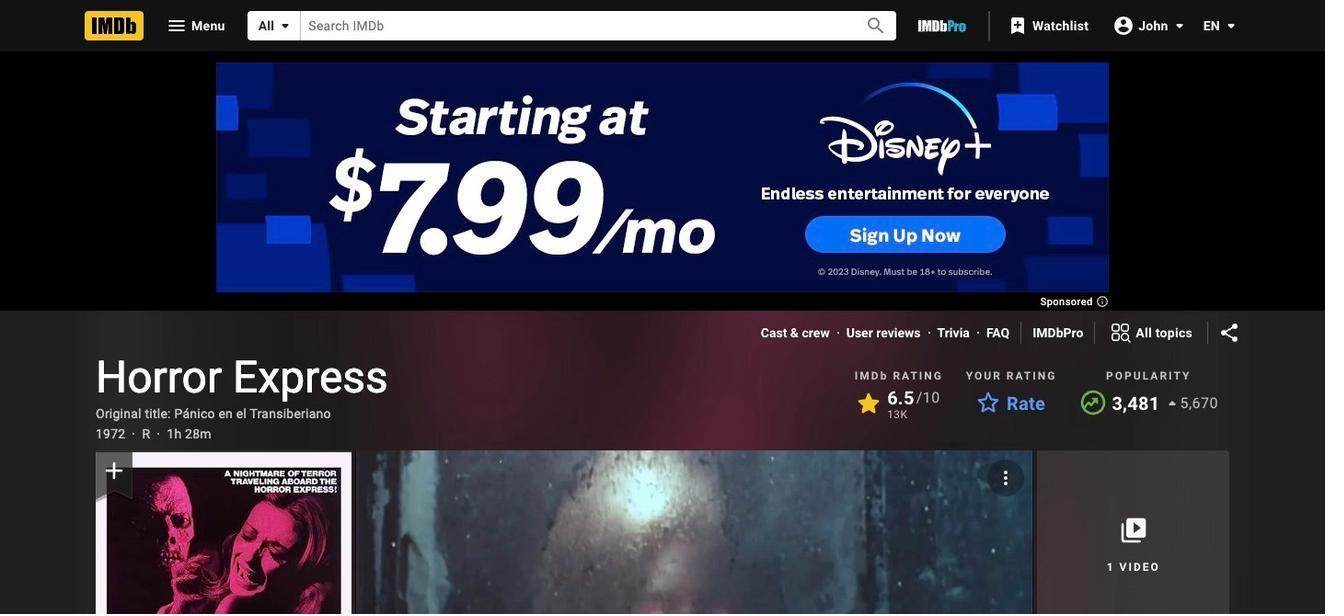 Task type: vqa. For each thing, say whether or not it's contained in the screenshot.
arrow drop up icon
yes



Task type: describe. For each thing, give the bounding box(es) containing it.
2 arrow drop down image from the left
[[1221, 15, 1243, 37]]

home image
[[85, 11, 144, 41]]

account circle image
[[1113, 14, 1135, 36]]

horror express (1972) image
[[96, 453, 352, 615]]

0 horizontal spatial group
[[96, 451, 352, 615]]

share on social media image
[[1219, 322, 1241, 344]]

in 1906, in china, a british anthropologist discovers a frozen prehistoric creature and must transport it to europe by train. image
[[356, 451, 1034, 615]]

arrow drop up image
[[1162, 393, 1184, 415]]

Search IMDb text field
[[301, 11, 845, 40]]

1 horizontal spatial group
[[356, 451, 1034, 615]]



Task type: locate. For each thing, give the bounding box(es) containing it.
arrow drop down image
[[275, 15, 297, 37], [1221, 15, 1243, 37]]

menu image
[[166, 15, 188, 37]]

video autoplay preference image
[[996, 468, 1018, 490]]

1 horizontal spatial arrow drop down image
[[1221, 15, 1243, 37]]

watchlist image
[[1007, 15, 1029, 37]]

group
[[356, 451, 1034, 615], [96, 451, 352, 615]]

watch blu-ray trailer element
[[356, 451, 1034, 615], [356, 451, 1034, 615]]

None search field
[[247, 11, 896, 41]]

1 arrow drop down image from the left
[[275, 15, 297, 37]]

arrow drop down image
[[1169, 14, 1191, 36]]

0 horizontal spatial arrow drop down image
[[275, 15, 297, 37]]

submit search image
[[866, 15, 888, 37]]

None field
[[301, 11, 845, 40]]

categories image
[[1110, 322, 1133, 344]]



